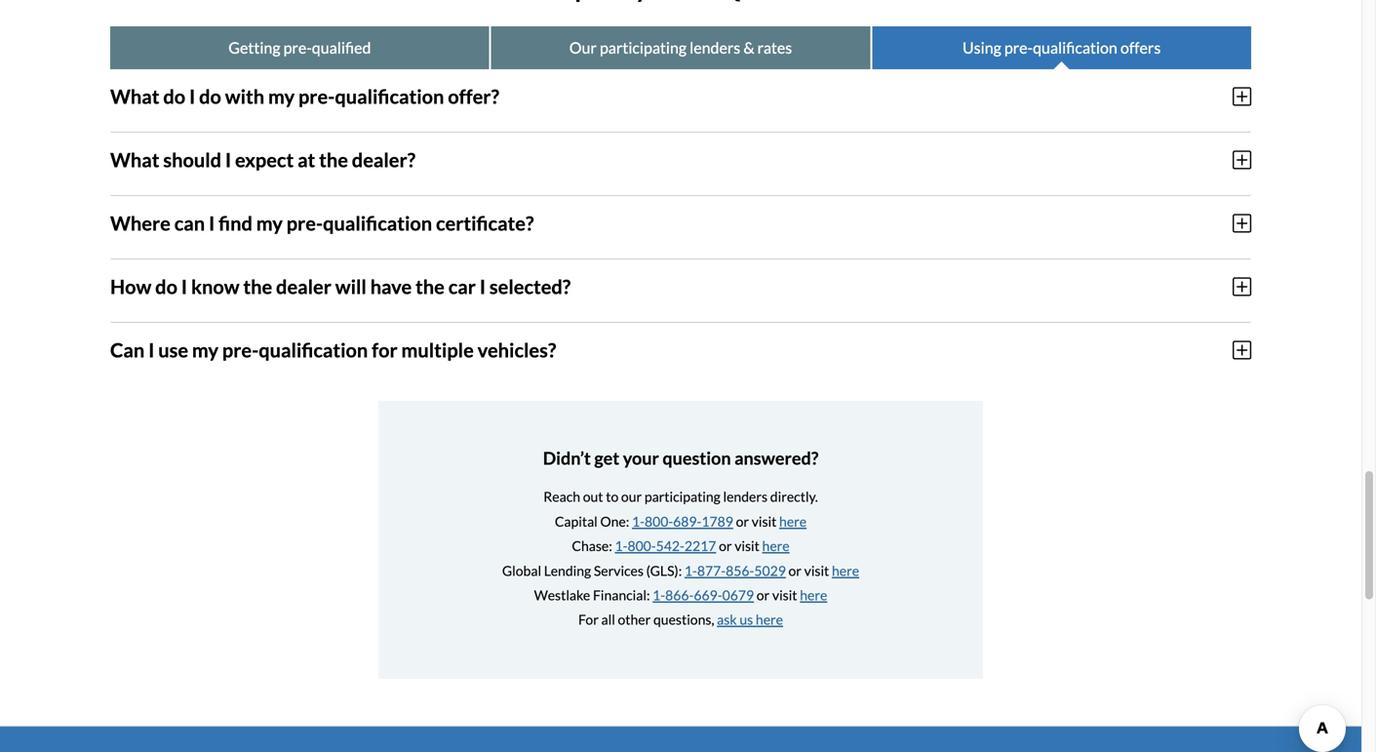 Task type: locate. For each thing, give the bounding box(es) containing it.
qualification down dealer? at the top of the page
[[323, 212, 432, 235]]

plus square image inside the where can i find my pre-qualification certificate? button
[[1233, 213, 1252, 234]]

participating
[[600, 38, 687, 57], [645, 489, 721, 505]]

selected?
[[490, 275, 571, 299]]

my right find
[[256, 212, 283, 235]]

i for expect
[[225, 148, 231, 172]]

lenders up 1789
[[724, 489, 768, 505]]

plus square image inside how do i know the dealer will have the car i selected? button
[[1233, 276, 1252, 298]]

800- up 1-800-542-2217 link
[[645, 513, 673, 530]]

where
[[110, 212, 171, 235]]

0 vertical spatial plus square image
[[1233, 86, 1252, 107]]

here link
[[780, 513, 807, 530], [763, 538, 790, 554], [832, 562, 860, 579], [800, 587, 828, 604]]

the right know
[[243, 275, 272, 299]]

how
[[110, 275, 152, 299]]

i left with on the left top of page
[[189, 85, 195, 108]]

with
[[225, 85, 265, 108]]

800-
[[645, 513, 673, 530], [628, 538, 656, 554]]

669-
[[694, 587, 723, 604]]

dealer?
[[352, 148, 416, 172]]

how do i know the dealer will have the car i selected? button
[[110, 260, 1252, 314]]

here down the directly.
[[780, 513, 807, 530]]

do
[[163, 85, 186, 108], [199, 85, 221, 108], [155, 275, 178, 299]]

1 plus square image from the top
[[1233, 149, 1252, 171]]

i
[[189, 85, 195, 108], [225, 148, 231, 172], [209, 212, 215, 235], [181, 275, 187, 299], [480, 275, 486, 299], [148, 339, 155, 362]]

rates
[[758, 38, 793, 57]]

qualified
[[312, 38, 371, 57]]

to
[[606, 489, 619, 505]]

1-800-689-1789 link
[[632, 513, 734, 530]]

certificate?
[[436, 212, 534, 235]]

or
[[736, 513, 749, 530], [719, 538, 732, 554], [789, 562, 802, 579], [757, 587, 770, 604]]

1 vertical spatial plus square image
[[1233, 340, 1252, 361]]

visit
[[752, 513, 777, 530], [735, 538, 760, 554], [805, 562, 830, 579], [773, 587, 798, 604]]

can
[[174, 212, 205, 235]]

car
[[449, 275, 476, 299]]

can
[[110, 339, 145, 362]]

2 horizontal spatial the
[[416, 275, 445, 299]]

1 what from the top
[[110, 85, 160, 108]]

here link right 5029 at the right of page
[[832, 562, 860, 579]]

i right car
[[480, 275, 486, 299]]

ask us here link
[[717, 611, 784, 628]]

didn't
[[543, 448, 591, 469]]

2 vertical spatial my
[[192, 339, 219, 362]]

do up should
[[163, 85, 186, 108]]

qualification left offers
[[1033, 38, 1118, 57]]

plus square image
[[1233, 86, 1252, 107], [1233, 340, 1252, 361]]

i for do
[[189, 85, 195, 108]]

my
[[268, 85, 295, 108], [256, 212, 283, 235], [192, 339, 219, 362]]

do inside button
[[155, 275, 178, 299]]

will
[[335, 275, 367, 299]]

here link right 0679
[[800, 587, 828, 604]]

how do i know the dealer will have the car i selected?
[[110, 275, 571, 299]]

participating right the our
[[600, 38, 687, 57]]

capital
[[555, 513, 598, 530]]

services
[[594, 562, 644, 579]]

lenders
[[690, 38, 741, 57], [724, 489, 768, 505]]

directly.
[[771, 489, 818, 505]]

1 vertical spatial plus square image
[[1233, 213, 1252, 234]]

plus square image inside the can i use my pre-qualification for multiple vehicles? button
[[1233, 340, 1252, 361]]

pre- down getting pre-qualified button
[[299, 85, 335, 108]]

get
[[595, 448, 620, 469]]

vehicles?
[[478, 339, 556, 362]]

1 horizontal spatial the
[[319, 148, 348, 172]]

our participating lenders & rates button
[[491, 26, 871, 69]]

plus square image inside what do i do with my pre-qualification offer? button
[[1233, 86, 1252, 107]]

1- right one:
[[632, 513, 645, 530]]

can i use my pre-qualification for multiple vehicles?
[[110, 339, 556, 362]]

2 vertical spatial plus square image
[[1233, 276, 1252, 298]]

lenders inside button
[[690, 38, 741, 57]]

my right with on the left top of page
[[268, 85, 295, 108]]

using pre-qualification offers tab panel
[[110, 69, 1252, 386]]

plus square image inside what should i expect at the dealer? button
[[1233, 149, 1252, 171]]

here link for 1-800-689-1789
[[780, 513, 807, 530]]

do right how
[[155, 275, 178, 299]]

find
[[219, 212, 253, 235]]

plus square image
[[1233, 149, 1252, 171], [1233, 213, 1252, 234], [1233, 276, 1252, 298]]

for
[[372, 339, 398, 362]]

0 vertical spatial what
[[110, 85, 160, 108]]

us
[[740, 611, 754, 628]]

our participating lenders & rates
[[570, 38, 793, 57]]

the left car
[[416, 275, 445, 299]]

3 plus square image from the top
[[1233, 276, 1252, 298]]

my right use
[[192, 339, 219, 362]]

1 plus square image from the top
[[1233, 86, 1252, 107]]

or right 1789
[[736, 513, 749, 530]]

0679
[[723, 587, 754, 604]]

what do i do with my pre-qualification offer? button
[[110, 69, 1252, 124]]

here link up 5029 at the right of page
[[763, 538, 790, 554]]

qualification up dealer? at the top of the page
[[335, 85, 444, 108]]

what should i expect at the dealer? button
[[110, 133, 1252, 187]]

i for know
[[181, 275, 187, 299]]

2 plus square image from the top
[[1233, 213, 1252, 234]]

2 plus square image from the top
[[1233, 340, 1252, 361]]

what
[[110, 85, 160, 108], [110, 148, 160, 172]]

qualification
[[1033, 38, 1118, 57], [335, 85, 444, 108], [323, 212, 432, 235], [259, 339, 368, 362]]

i left use
[[148, 339, 155, 362]]

lenders inside reach out to our participating lenders directly. capital one: 1-800-689-1789 or visit here chase: 1-800-542-2217 or visit here global lending services (gls): 1-877-856-5029 or visit here westlake financial: 1-866-669-0679 or visit here for all other questions, ask us here
[[724, 489, 768, 505]]

i right can
[[209, 212, 215, 235]]

westlake
[[534, 587, 591, 604]]

1- up services
[[615, 538, 628, 554]]

lending
[[544, 562, 591, 579]]

0 vertical spatial participating
[[600, 38, 687, 57]]

1 vertical spatial what
[[110, 148, 160, 172]]

pre-
[[284, 38, 312, 57], [1005, 38, 1033, 57], [299, 85, 335, 108], [287, 212, 323, 235], [222, 339, 259, 362]]

using
[[963, 38, 1002, 57]]

i right should
[[225, 148, 231, 172]]

plus square image for what do i do with my pre-qualification offer?
[[1233, 86, 1252, 107]]

here link for 1-877-856-5029
[[832, 562, 860, 579]]

800- up (gls): on the left of the page
[[628, 538, 656, 554]]

the
[[319, 148, 348, 172], [243, 275, 272, 299], [416, 275, 445, 299]]

have
[[370, 275, 412, 299]]

participating up "1-800-689-1789" link
[[645, 489, 721, 505]]

1 vertical spatial participating
[[645, 489, 721, 505]]

0 vertical spatial my
[[268, 85, 295, 108]]

1 vertical spatial lenders
[[724, 489, 768, 505]]

plus square image for have
[[1233, 276, 1252, 298]]

pre- right using
[[1005, 38, 1033, 57]]

here link for 1-800-542-2217
[[763, 538, 790, 554]]

here
[[780, 513, 807, 530], [763, 538, 790, 554], [832, 562, 860, 579], [800, 587, 828, 604], [756, 611, 784, 628]]

using pre-qualification offers
[[963, 38, 1162, 57]]

856-
[[726, 562, 755, 579]]

1-
[[632, 513, 645, 530], [615, 538, 628, 554], [685, 562, 698, 579], [653, 587, 666, 604]]

visit down the directly.
[[752, 513, 777, 530]]

the right at
[[319, 148, 348, 172]]

1 vertical spatial my
[[256, 212, 283, 235]]

or right 5029 at the right of page
[[789, 562, 802, 579]]

0 vertical spatial lenders
[[690, 38, 741, 57]]

ask
[[717, 611, 737, 628]]

what for what do i do with my pre-qualification offer?
[[110, 85, 160, 108]]

here link down the directly.
[[780, 513, 807, 530]]

2 what from the top
[[110, 148, 160, 172]]

our
[[622, 489, 642, 505]]

lenders left &
[[690, 38, 741, 57]]

0 vertical spatial plus square image
[[1233, 149, 1252, 171]]

dealer
[[276, 275, 332, 299]]

here right us
[[756, 611, 784, 628]]

getting pre-qualified
[[229, 38, 371, 57]]

i left know
[[181, 275, 187, 299]]



Task type: describe. For each thing, give the bounding box(es) containing it.
here right 0679
[[800, 587, 828, 604]]

my inside what do i do with my pre-qualification offer? button
[[268, 85, 295, 108]]

1- down 2217
[[685, 562, 698, 579]]

or right 2217
[[719, 538, 732, 554]]

qualification inside frequently asked questions 'tab list'
[[1033, 38, 1118, 57]]

866-
[[666, 587, 694, 604]]

0 horizontal spatial the
[[243, 275, 272, 299]]

getting
[[229, 38, 281, 57]]

pre- up 'dealer'
[[287, 212, 323, 235]]

your
[[623, 448, 659, 469]]

at
[[298, 148, 315, 172]]

out
[[583, 489, 604, 505]]

do for do
[[163, 85, 186, 108]]

(gls):
[[647, 562, 682, 579]]

1 vertical spatial 800-
[[628, 538, 656, 554]]

global
[[502, 562, 542, 579]]

didn't get your question answered?
[[543, 448, 819, 469]]

plus square image for can i use my pre-qualification for multiple vehicles?
[[1233, 340, 1252, 361]]

1- down (gls): on the left of the page
[[653, 587, 666, 604]]

know
[[191, 275, 240, 299]]

participating inside button
[[600, 38, 687, 57]]

reach out to our participating lenders directly. capital one: 1-800-689-1789 or visit here chase: 1-800-542-2217 or visit here global lending services (gls): 1-877-856-5029 or visit here westlake financial: 1-866-669-0679 or visit here for all other questions, ask us here
[[502, 489, 860, 628]]

visit down 5029 at the right of page
[[773, 587, 798, 604]]

frequently asked questions tab list
[[110, 26, 1252, 69]]

for
[[579, 611, 599, 628]]

using pre-qualification offers button
[[873, 26, 1252, 69]]

reach
[[544, 489, 581, 505]]

my inside the can i use my pre-qualification for multiple vehicles? button
[[192, 339, 219, 362]]

542-
[[656, 538, 685, 554]]

here link for 1-866-669-0679
[[800, 587, 828, 604]]

visit right 5029 at the right of page
[[805, 562, 830, 579]]

all
[[602, 611, 616, 628]]

5029
[[755, 562, 786, 579]]

answered?
[[735, 448, 819, 469]]

&
[[744, 38, 755, 57]]

where can i find my pre-qualification certificate?
[[110, 212, 534, 235]]

qualification down 'dealer'
[[259, 339, 368, 362]]

what should i expect at the dealer?
[[110, 148, 416, 172]]

question
[[663, 448, 731, 469]]

offer?
[[448, 85, 499, 108]]

one:
[[601, 513, 630, 530]]

1-800-542-2217 link
[[615, 538, 717, 554]]

multiple
[[402, 339, 474, 362]]

visit up 856-
[[735, 538, 760, 554]]

pre- right use
[[222, 339, 259, 362]]

can i use my pre-qualification for multiple vehicles? button
[[110, 323, 1252, 378]]

getting pre-qualified button
[[110, 26, 490, 69]]

expect
[[235, 148, 294, 172]]

participating inside reach out to our participating lenders directly. capital one: 1-800-689-1789 or visit here chase: 1-800-542-2217 or visit here global lending services (gls): 1-877-856-5029 or visit here westlake financial: 1-866-669-0679 or visit here for all other questions, ask us here
[[645, 489, 721, 505]]

other
[[618, 611, 651, 628]]

i for find
[[209, 212, 215, 235]]

offers
[[1121, 38, 1162, 57]]

what for what should i expect at the dealer?
[[110, 148, 160, 172]]

where can i find my pre-qualification certificate? button
[[110, 196, 1252, 251]]

should
[[163, 148, 222, 172]]

689-
[[673, 513, 702, 530]]

1789
[[702, 513, 734, 530]]

0 vertical spatial 800-
[[645, 513, 673, 530]]

what do i do with my pre-qualification offer?
[[110, 85, 499, 108]]

1-866-669-0679 link
[[653, 587, 754, 604]]

877-
[[698, 562, 726, 579]]

do left with on the left top of page
[[199, 85, 221, 108]]

financial:
[[593, 587, 650, 604]]

2217
[[685, 538, 717, 554]]

or right 0679
[[757, 587, 770, 604]]

questions,
[[654, 611, 715, 628]]

here right 5029 at the right of page
[[832, 562, 860, 579]]

chase:
[[572, 538, 613, 554]]

1-877-856-5029 link
[[685, 562, 786, 579]]

use
[[158, 339, 188, 362]]

here up 5029 at the right of page
[[763, 538, 790, 554]]

our
[[570, 38, 597, 57]]

plus square image for certificate?
[[1233, 213, 1252, 234]]

the inside button
[[319, 148, 348, 172]]

pre- right getting
[[284, 38, 312, 57]]

my inside the where can i find my pre-qualification certificate? button
[[256, 212, 283, 235]]

do for know
[[155, 275, 178, 299]]



Task type: vqa. For each thing, say whether or not it's contained in the screenshot.
the inside the button
yes



